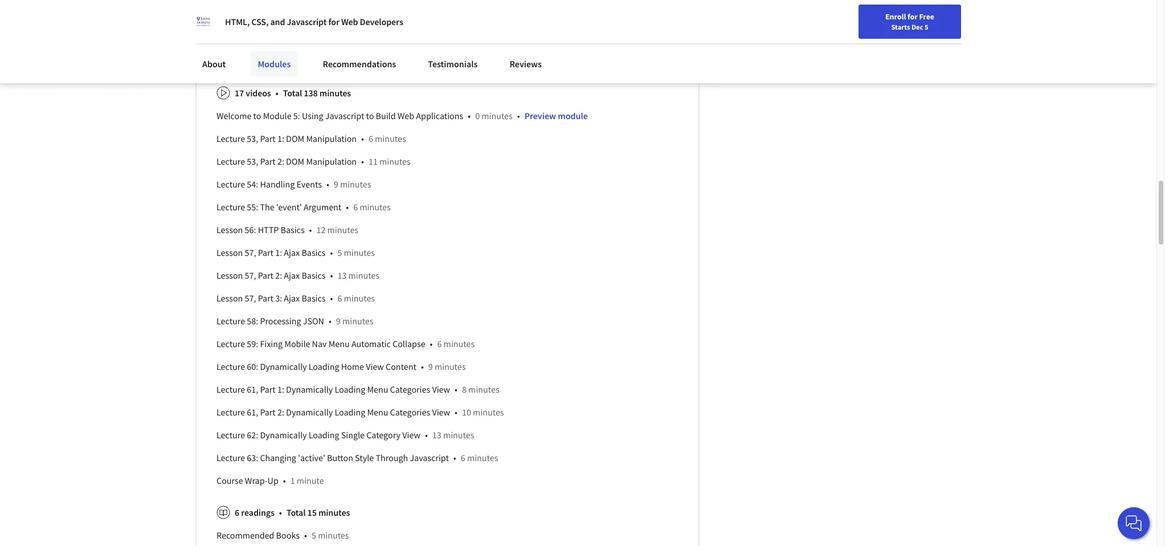 Task type: locate. For each thing, give the bounding box(es) containing it.
1 vertical spatial 13
[[433, 429, 442, 441]]

0 vertical spatial 1:
[[278, 133, 284, 144]]

web inside hide info about module content region
[[398, 110, 415, 121]]

57, for 2:
[[245, 270, 256, 281]]

developers
[[360, 16, 404, 27]]

17 videos up welcome on the top left of the page
[[235, 87, 271, 98]]

61, for 1:
[[247, 384, 258, 395]]

1 vertical spatial 17 videos
[[235, 87, 271, 98]]

content
[[386, 361, 417, 372]]

loading down home
[[335, 384, 366, 395]]

0 vertical spatial total
[[283, 87, 302, 98]]

2:
[[278, 155, 284, 167], [276, 270, 282, 281], [278, 406, 284, 418]]

5 up the "lesson 57, part 2: ajax basics • 13 minutes"
[[338, 247, 342, 258]]

1 vertical spatial 2:
[[276, 270, 282, 281]]

career
[[890, 13, 912, 23]]

ajax right 3:
[[284, 292, 300, 304]]

0 horizontal spatial to
[[253, 110, 261, 121]]

6
[[307, 28, 312, 39], [369, 133, 373, 144], [354, 201, 358, 213], [338, 292, 342, 304], [438, 338, 442, 349], [461, 452, 466, 463], [235, 507, 240, 518]]

category
[[367, 429, 401, 441]]

0 horizontal spatial 13
[[338, 270, 347, 281]]

recommended
[[217, 530, 274, 541]]

part down the "module"
[[260, 133, 276, 144]]

preview
[[525, 110, 557, 121]]

61, for 2:
[[247, 406, 258, 418]]

part down fixing
[[260, 384, 276, 395]]

0 vertical spatial module
[[285, 55, 312, 65]]

5 lecture from the top
[[217, 315, 245, 327]]

None search field
[[163, 7, 436, 30]]

2 vertical spatial 2:
[[278, 406, 284, 418]]

6 lecture from the top
[[217, 338, 245, 349]]

2 vertical spatial 1:
[[278, 384, 284, 395]]

6 readings up recommended
[[235, 507, 275, 518]]

0 vertical spatial ajax
[[284, 247, 300, 258]]

2 vertical spatial ajax
[[284, 292, 300, 304]]

part up lesson 57, part 3: ajax basics • 6 minutes
[[258, 270, 274, 281]]

9
[[334, 178, 339, 190], [336, 315, 341, 327], [429, 361, 433, 372]]

56:
[[245, 224, 256, 235]]

videos
[[246, 28, 271, 39], [246, 87, 271, 98]]

9 for lecture 58: processing json
[[336, 315, 341, 327]]

1 vertical spatial 6 readings
[[235, 507, 275, 518]]

5
[[925, 22, 929, 31], [338, 247, 342, 258], [312, 530, 316, 541]]

1 57, from the top
[[245, 247, 256, 258]]

4 lecture from the top
[[217, 201, 245, 213]]

part for lesson 57, part 2: ajax basics
[[258, 270, 274, 281]]

videos up the "module"
[[246, 87, 271, 98]]

module inside region
[[558, 110, 588, 121]]

6 up lecture 59: fixing mobile nav menu automatic collapse • 6 minutes
[[338, 292, 342, 304]]

part up handling
[[260, 155, 276, 167]]

1 lesson from the top
[[217, 224, 243, 235]]

menu right nav
[[329, 338, 350, 349]]

2 vertical spatial 9
[[429, 361, 433, 372]]

dom
[[286, 133, 305, 144], [286, 155, 305, 167]]

1 horizontal spatial readings
[[314, 28, 346, 39]]

63:
[[247, 452, 258, 463]]

0 vertical spatial 57,
[[245, 247, 256, 258]]

61,
[[247, 384, 258, 395], [247, 406, 258, 418]]

2 57, from the top
[[245, 270, 256, 281]]

0 horizontal spatial readings
[[241, 507, 275, 518]]

2: for dynamically
[[278, 406, 284, 418]]

lecture for lecture 60: dynamically loading home view content
[[217, 361, 245, 372]]

2 17 videos from the top
[[235, 87, 271, 98]]

part for lesson 57, part 3: ajax basics
[[258, 292, 274, 304]]

total left 15
[[287, 507, 306, 518]]

138
[[304, 87, 318, 98]]

2 ajax from the top
[[284, 270, 300, 281]]

2 dom from the top
[[286, 155, 305, 167]]

javascript
[[287, 16, 327, 27], [325, 110, 365, 121], [410, 452, 449, 463]]

lecture 61, part 1: dynamically loading menu categories view • 8 minutes
[[217, 384, 500, 395]]

0 vertical spatial videos
[[246, 28, 271, 39]]

'event'
[[276, 201, 302, 213]]

enroll
[[886, 11, 907, 22]]

dynamically down fixing
[[260, 361, 307, 372]]

0 vertical spatial 17
[[235, 28, 244, 39]]

loading down nav
[[309, 361, 340, 372]]

dynamically down lecture 60: dynamically loading home view content • 9 minutes
[[286, 384, 333, 395]]

your
[[857, 13, 872, 23]]

2 videos from the top
[[246, 87, 271, 98]]

3 ajax from the top
[[284, 292, 300, 304]]

0 vertical spatial 61,
[[247, 384, 258, 395]]

4 lesson from the top
[[217, 292, 243, 304]]

to left the "module"
[[253, 110, 261, 121]]

part down the http
[[258, 247, 274, 258]]

for inside enroll for free starts dec 5
[[908, 11, 918, 22]]

part up changing
[[260, 406, 276, 418]]

javascript right and
[[287, 16, 327, 27]]

17 up welcome on the top left of the page
[[235, 87, 244, 98]]

1 horizontal spatial 6 readings
[[307, 28, 346, 39]]

1 53, from the top
[[247, 133, 258, 144]]

ajax down lesson 56: http basics • 12 minutes
[[284, 247, 300, 258]]

53,
[[247, 133, 258, 144], [247, 155, 258, 167]]

lecture 61, part 2: dynamically loading menu categories view • 10 minutes
[[217, 406, 504, 418]]

2 61, from the top
[[247, 406, 258, 418]]

1 ajax from the top
[[284, 247, 300, 258]]

2 lesson from the top
[[217, 247, 243, 258]]

categories down content
[[390, 384, 431, 395]]

categories up category in the bottom left of the page
[[390, 406, 431, 418]]

find your new career link
[[835, 11, 918, 26]]

readings up recommended
[[241, 507, 275, 518]]

web right the build in the top left of the page
[[398, 110, 415, 121]]

10 lecture from the top
[[217, 429, 245, 441]]

1 horizontal spatial for
[[908, 11, 918, 22]]

2 horizontal spatial 5
[[925, 22, 929, 31]]

1 vertical spatial 9
[[336, 315, 341, 327]]

part for lecture 53, part 1: dom manipulation
[[260, 133, 276, 144]]

automatic
[[352, 338, 391, 349]]

57, for 3:
[[245, 292, 256, 304]]

53, up 54:
[[247, 155, 258, 167]]

up
[[268, 475, 279, 486]]

0 horizontal spatial 6 readings
[[235, 507, 275, 518]]

17
[[235, 28, 244, 39], [235, 87, 244, 98]]

manipulation down the lecture 53, part 1: dom manipulation • 6 minutes
[[306, 155, 357, 167]]

0 vertical spatial 13
[[338, 270, 347, 281]]

events
[[297, 178, 322, 190]]

53, down welcome on the top left of the page
[[247, 133, 258, 144]]

ajax for 3:
[[284, 292, 300, 304]]

about
[[263, 55, 284, 65]]

basics
[[281, 224, 305, 235], [302, 247, 326, 258], [302, 270, 326, 281], [302, 292, 326, 304]]

1: for dynamically
[[278, 384, 284, 395]]

menu up category in the bottom left of the page
[[367, 406, 389, 418]]

module right the about
[[285, 55, 312, 65]]

2: for dom
[[278, 155, 284, 167]]

'active'
[[298, 452, 326, 463]]

videos down the css,
[[246, 28, 271, 39]]

part for lesson 57, part 1: ajax basics
[[258, 247, 274, 258]]

53, for 2:
[[247, 155, 258, 167]]

1
[[291, 475, 295, 486]]

categories
[[390, 384, 431, 395], [390, 406, 431, 418]]

1 61, from the top
[[247, 384, 258, 395]]

categories for lecture 61, part 2: dynamically loading menu categories view
[[390, 406, 431, 418]]

1 horizontal spatial module
[[558, 110, 588, 121]]

3 57, from the top
[[245, 292, 256, 304]]

9 right content
[[429, 361, 433, 372]]

web left developers
[[341, 16, 358, 27]]

2 17 from the top
[[235, 87, 244, 98]]

1 vertical spatial menu
[[367, 384, 389, 395]]

part for lecture 53, part 2: dom manipulation
[[260, 155, 276, 167]]

for
[[908, 11, 918, 22], [329, 16, 340, 27]]

• total 15 minutes
[[279, 507, 350, 518]]

2 vertical spatial javascript
[[410, 452, 449, 463]]

0 vertical spatial 17 videos
[[235, 28, 271, 39]]

5 right dec
[[925, 22, 929, 31]]

part for lecture 61, part 2: dynamically loading menu categories view
[[260, 406, 276, 418]]

61, up 62:
[[247, 406, 258, 418]]

0 vertical spatial 5
[[925, 22, 929, 31]]

total
[[283, 87, 302, 98], [287, 507, 306, 518]]

lecture 60: dynamically loading home view content • 9 minutes
[[217, 361, 466, 372]]

2 categories from the top
[[390, 406, 431, 418]]

readings
[[314, 28, 346, 39], [241, 507, 275, 518]]

9 for lecture 54: handling events
[[334, 178, 339, 190]]

total left 138
[[283, 87, 302, 98]]

total for total 15 minutes
[[287, 507, 306, 518]]

0 vertical spatial categories
[[390, 384, 431, 395]]

1 vertical spatial 53,
[[247, 155, 258, 167]]

1 manipulation from the top
[[306, 133, 357, 144]]

ajax for 2:
[[284, 270, 300, 281]]

1 vertical spatial dom
[[286, 155, 305, 167]]

10
[[462, 406, 471, 418]]

0 vertical spatial dom
[[286, 133, 305, 144]]

0 vertical spatial web
[[341, 16, 358, 27]]

1 vertical spatial 5
[[338, 247, 342, 258]]

1 vertical spatial 17
[[235, 87, 244, 98]]

0 vertical spatial javascript
[[287, 16, 327, 27]]

basics down 12
[[302, 247, 326, 258]]

for up dec
[[908, 11, 918, 22]]

2 vertical spatial 57,
[[245, 292, 256, 304]]

view right category in the bottom left of the page
[[403, 429, 421, 441]]

welcome to module 5: using javascript to build web applications • 0 minutes • preview module
[[217, 110, 588, 121]]

1 vertical spatial readings
[[241, 507, 275, 518]]

recommendations
[[323, 58, 396, 70]]

1 vertical spatial module
[[558, 110, 588, 121]]

basics down lesson 57, part 1: ajax basics • 5 minutes
[[302, 270, 326, 281]]

0 horizontal spatial web
[[341, 16, 358, 27]]

1 vertical spatial web
[[398, 110, 415, 121]]

1 vertical spatial 1:
[[276, 247, 282, 258]]

0 horizontal spatial module
[[285, 55, 312, 65]]

17 down html,
[[235, 28, 244, 39]]

13 down lesson 57, part 1: ajax basics • 5 minutes
[[338, 270, 347, 281]]

17 videos
[[235, 28, 271, 39], [235, 87, 271, 98]]

1 vertical spatial 61,
[[247, 406, 258, 418]]

5 inside enroll for free starts dec 5
[[925, 22, 929, 31]]

lecture 62: dynamically loading single category view • 13 minutes
[[217, 429, 475, 441]]

2: up 3:
[[276, 270, 282, 281]]

to left the build in the top left of the page
[[366, 110, 374, 121]]

1 vertical spatial categories
[[390, 406, 431, 418]]

6 readings down html, css, and javascript for web developers
[[307, 28, 346, 39]]

2 53, from the top
[[247, 155, 258, 167]]

view left "10" in the bottom of the page
[[432, 406, 450, 418]]

2 vertical spatial 5
[[312, 530, 316, 541]]

through
[[376, 452, 408, 463]]

minutes
[[320, 87, 351, 98], [482, 110, 513, 121], [375, 133, 406, 144], [380, 155, 411, 167], [340, 178, 371, 190], [360, 201, 391, 213], [328, 224, 359, 235], [344, 247, 375, 258], [349, 270, 380, 281], [344, 292, 375, 304], [343, 315, 374, 327], [444, 338, 475, 349], [435, 361, 466, 372], [469, 384, 500, 395], [473, 406, 504, 418], [444, 429, 475, 441], [467, 452, 499, 463], [319, 507, 350, 518], [318, 530, 349, 541]]

9 up lecture 59: fixing mobile nav menu automatic collapse • 6 minutes
[[336, 315, 341, 327]]

1:
[[278, 133, 284, 144], [276, 247, 282, 258], [278, 384, 284, 395]]

1 horizontal spatial to
[[366, 110, 374, 121]]

1 vertical spatial total
[[287, 507, 306, 518]]

17 videos down the css,
[[235, 28, 271, 39]]

1 horizontal spatial 13
[[433, 429, 442, 441]]

1: down lesson 56: http basics • 12 minutes
[[276, 247, 282, 258]]

3 quizzes
[[383, 28, 417, 39]]

info about module content element
[[212, 45, 679, 546]]

view right home
[[366, 361, 384, 372]]

part for lecture 61, part 1: dynamically loading menu categories view
[[260, 384, 276, 395]]

ajax up lesson 57, part 3: ajax basics • 6 minutes
[[284, 270, 300, 281]]

javascript right 'using'
[[325, 110, 365, 121]]

7 lecture from the top
[[217, 361, 245, 372]]

5 down • total 15 minutes
[[312, 530, 316, 541]]

free
[[920, 11, 935, 22]]

view left 8
[[432, 384, 450, 395]]

categories for lecture 61, part 1: dynamically loading menu categories view
[[390, 384, 431, 395]]

0 vertical spatial 53,
[[247, 133, 258, 144]]

0 vertical spatial readings
[[314, 28, 346, 39]]

2 lecture from the top
[[217, 155, 245, 167]]

1 vertical spatial ajax
[[284, 270, 300, 281]]

menu
[[329, 338, 350, 349], [367, 384, 389, 395], [367, 406, 389, 418]]

0 vertical spatial 9
[[334, 178, 339, 190]]

ajax
[[284, 247, 300, 258], [284, 270, 300, 281], [284, 292, 300, 304]]

dom down 5:
[[286, 133, 305, 144]]

9 up argument at the top left
[[334, 178, 339, 190]]

manipulation for lecture 53, part 2: dom manipulation
[[306, 155, 357, 167]]

6 readings
[[307, 28, 346, 39], [235, 507, 275, 518]]

2: up changing
[[278, 406, 284, 418]]

1 vertical spatial manipulation
[[306, 155, 357, 167]]

basics up json
[[302, 292, 326, 304]]

module
[[263, 110, 292, 121]]

0 vertical spatial manipulation
[[306, 133, 357, 144]]

module
[[285, 55, 312, 65], [558, 110, 588, 121]]

9 lecture from the top
[[217, 406, 245, 418]]

json
[[303, 315, 324, 327]]

lecture for lecture 55: the 'event' argument
[[217, 201, 245, 213]]

3 lesson from the top
[[217, 270, 243, 281]]

13 right category in the bottom left of the page
[[433, 429, 442, 441]]

to
[[253, 110, 261, 121], [366, 110, 374, 121]]

loading up 'active'
[[309, 429, 340, 441]]

61, down 60:
[[247, 384, 258, 395]]

html,
[[225, 16, 250, 27]]

1: down fixing
[[278, 384, 284, 395]]

1: down the "module"
[[278, 133, 284, 144]]

1 categories from the top
[[390, 384, 431, 395]]

1 horizontal spatial 5
[[338, 247, 342, 258]]

5:
[[294, 110, 300, 121]]

12
[[317, 224, 326, 235]]

1 vertical spatial javascript
[[325, 110, 365, 121]]

videos inside hide info about module content region
[[246, 87, 271, 98]]

changing
[[260, 452, 296, 463]]

loading up single
[[335, 406, 366, 418]]

english button
[[918, 0, 987, 37]]

11 lecture from the top
[[217, 452, 245, 463]]

lesson 56: http basics • 12 minutes
[[217, 224, 359, 235]]

3 lecture from the top
[[217, 178, 245, 190]]

lecture
[[217, 133, 245, 144], [217, 155, 245, 167], [217, 178, 245, 190], [217, 201, 245, 213], [217, 315, 245, 327], [217, 338, 245, 349], [217, 361, 245, 372], [217, 384, 245, 395], [217, 406, 245, 418], [217, 429, 245, 441], [217, 452, 245, 463]]

nav
[[312, 338, 327, 349]]

1 horizontal spatial web
[[398, 110, 415, 121]]

javascript right through
[[410, 452, 449, 463]]

part left 3:
[[258, 292, 274, 304]]

dom up the lecture 54: handling events • 9 minutes
[[286, 155, 305, 167]]

menu up lecture 61, part 2: dynamically loading menu categories view • 10 minutes
[[367, 384, 389, 395]]

manipulation up the lecture 53, part 2: dom manipulation • 11 minutes
[[306, 133, 357, 144]]

8 lecture from the top
[[217, 384, 245, 395]]

1 lecture from the top
[[217, 133, 245, 144]]

1 videos from the top
[[246, 28, 271, 39]]

basics up lesson 57, part 1: ajax basics • 5 minutes
[[281, 224, 305, 235]]

2 manipulation from the top
[[306, 155, 357, 167]]

1 dom from the top
[[286, 133, 305, 144]]

2: up handling
[[278, 155, 284, 167]]

1 vertical spatial 57,
[[245, 270, 256, 281]]

1 vertical spatial videos
[[246, 87, 271, 98]]

6 right collapse
[[438, 338, 442, 349]]

course wrap-up • 1 minute
[[217, 475, 324, 486]]

0 vertical spatial 2:
[[278, 155, 284, 167]]

2 vertical spatial menu
[[367, 406, 389, 418]]

readings down html, css, and javascript for web developers
[[314, 28, 346, 39]]

module right preview
[[558, 110, 588, 121]]

collapse
[[393, 338, 426, 349]]

57, for 1:
[[245, 247, 256, 258]]

6 right argument at the top left
[[354, 201, 358, 213]]

for up content
[[329, 16, 340, 27]]



Task type: vqa. For each thing, say whether or not it's contained in the screenshot.


Task type: describe. For each thing, give the bounding box(es) containing it.
0 vertical spatial 6 readings
[[307, 28, 346, 39]]

lesson 57, part 3: ajax basics • 6 minutes
[[217, 292, 375, 304]]

reviews
[[510, 58, 542, 70]]

0
[[476, 110, 480, 121]]

new
[[874, 13, 889, 23]]

testimonials link
[[422, 51, 485, 76]]

hide info about module content region
[[217, 77, 679, 546]]

2 to from the left
[[366, 110, 374, 121]]

3:
[[276, 292, 282, 304]]

about
[[202, 58, 226, 70]]

dom for 2:
[[286, 155, 305, 167]]

1: for dom
[[278, 133, 284, 144]]

single
[[341, 429, 365, 441]]

recommendations link
[[316, 51, 403, 76]]

lecture for lecture 59: fixing mobile nav menu automatic collapse
[[217, 338, 245, 349]]

menu for 1:
[[367, 384, 389, 395]]

lesson for lesson 57, part 2: ajax basics
[[217, 270, 243, 281]]

find your new career
[[841, 13, 912, 23]]

1: for ajax
[[276, 247, 282, 258]]

hide info about module content
[[230, 55, 340, 65]]

60:
[[247, 361, 258, 372]]

argument
[[304, 201, 342, 213]]

lecture for lecture 62: dynamically loading single category view
[[217, 429, 245, 441]]

handling
[[260, 178, 295, 190]]

minute
[[297, 475, 324, 486]]

ajax for 1:
[[284, 247, 300, 258]]

home
[[341, 361, 364, 372]]

manipulation for lecture 53, part 1: dom manipulation
[[306, 133, 357, 144]]

55:
[[247, 201, 258, 213]]

lecture 58: processing json • 9 minutes
[[217, 315, 374, 327]]

total for total 138 minutes
[[283, 87, 302, 98]]

preview module link
[[525, 110, 588, 121]]

3
[[383, 28, 387, 39]]

module inside dropdown button
[[285, 55, 312, 65]]

58:
[[247, 315, 258, 327]]

reviews link
[[503, 51, 549, 76]]

lesson for lesson 57, part 1: ajax basics
[[217, 247, 243, 258]]

lecture for lecture 63: changing 'active' button style through javascript
[[217, 452, 245, 463]]

basics for lesson 57, part 2: ajax basics
[[302, 270, 326, 281]]

lesson for lesson 56: http basics
[[217, 224, 243, 235]]

html, css, and javascript for web developers
[[225, 16, 404, 27]]

chat with us image
[[1126, 514, 1144, 533]]

lesson 57, part 1: ajax basics • 5 minutes
[[217, 247, 375, 258]]

readings inside hide info about module content region
[[241, 507, 275, 518]]

recommended books • 5 minutes
[[217, 530, 349, 541]]

1 17 videos from the top
[[235, 28, 271, 39]]

lecture for lecture 61, part 1: dynamically loading menu categories view
[[217, 384, 245, 395]]

lecture 63: changing 'active' button style through javascript • 6 minutes
[[217, 452, 499, 463]]

dec
[[912, 22, 924, 31]]

and
[[270, 16, 285, 27]]

quizzes
[[389, 28, 417, 39]]

17 videos inside hide info about module content region
[[235, 87, 271, 98]]

17 inside hide info about module content region
[[235, 87, 244, 98]]

62:
[[247, 429, 258, 441]]

basics for lesson 57, part 1: ajax basics
[[302, 247, 326, 258]]

course
[[217, 475, 243, 486]]

59:
[[247, 338, 258, 349]]

http
[[258, 224, 279, 235]]

using
[[302, 110, 324, 121]]

starts
[[892, 22, 911, 31]]

lecture for lecture 61, part 2: dynamically loading menu categories view
[[217, 406, 245, 418]]

dynamically up lecture 62: dynamically loading single category view • 13 minutes
[[286, 406, 333, 418]]

11
[[369, 155, 378, 167]]

• total 138 minutes
[[276, 87, 351, 98]]

lecture for lecture 54: handling events
[[217, 178, 245, 190]]

lesson for lesson 57, part 3: ajax basics
[[217, 292, 243, 304]]

modules link
[[251, 51, 298, 76]]

processing
[[260, 315, 301, 327]]

0 horizontal spatial for
[[329, 16, 340, 27]]

lecture 59: fixing mobile nav menu automatic collapse • 6 minutes
[[217, 338, 475, 349]]

lecture 54: handling events • 9 minutes
[[217, 178, 371, 190]]

content
[[313, 55, 340, 65]]

15
[[308, 507, 317, 518]]

about link
[[196, 51, 233, 76]]

53, for 1:
[[247, 133, 258, 144]]

lesson 57, part 2: ajax basics • 13 minutes
[[217, 270, 380, 281]]

johns hopkins university image
[[196, 14, 212, 30]]

lecture for lecture 53, part 2: dom manipulation
[[217, 155, 245, 167]]

the
[[260, 201, 275, 213]]

hide info about module content button
[[212, 49, 344, 70]]

6 down "10" in the bottom of the page
[[461, 452, 466, 463]]

6 up recommended
[[235, 507, 240, 518]]

style
[[355, 452, 374, 463]]

wrap-
[[245, 475, 268, 486]]

lecture 55: the 'event' argument • 6 minutes
[[217, 201, 391, 213]]

0 horizontal spatial 5
[[312, 530, 316, 541]]

mobile
[[285, 338, 310, 349]]

6 readings inside hide info about module content region
[[235, 507, 275, 518]]

2: for ajax
[[276, 270, 282, 281]]

lecture for lecture 58: processing json
[[217, 315, 245, 327]]

6 down html, css, and javascript for web developers
[[307, 28, 312, 39]]

0 vertical spatial menu
[[329, 338, 350, 349]]

css,
[[252, 16, 269, 27]]

fixing
[[260, 338, 283, 349]]

dynamically up changing
[[260, 429, 307, 441]]

enroll for free starts dec 5
[[886, 11, 935, 31]]

6 up 11
[[369, 133, 373, 144]]

8
[[462, 384, 467, 395]]

testimonials
[[428, 58, 478, 70]]

applications
[[416, 110, 464, 121]]

modules
[[258, 58, 291, 70]]

hide
[[230, 55, 246, 65]]

find
[[841, 13, 856, 23]]

menu for 2:
[[367, 406, 389, 418]]

1 17 from the top
[[235, 28, 244, 39]]

basics for lesson 57, part 3: ajax basics
[[302, 292, 326, 304]]

build
[[376, 110, 396, 121]]

lecture 53, part 2: dom manipulation • 11 minutes
[[217, 155, 411, 167]]

dom for 1:
[[286, 133, 305, 144]]

54:
[[247, 178, 258, 190]]

1 to from the left
[[253, 110, 261, 121]]

lecture for lecture 53, part 1: dom manipulation
[[217, 133, 245, 144]]



